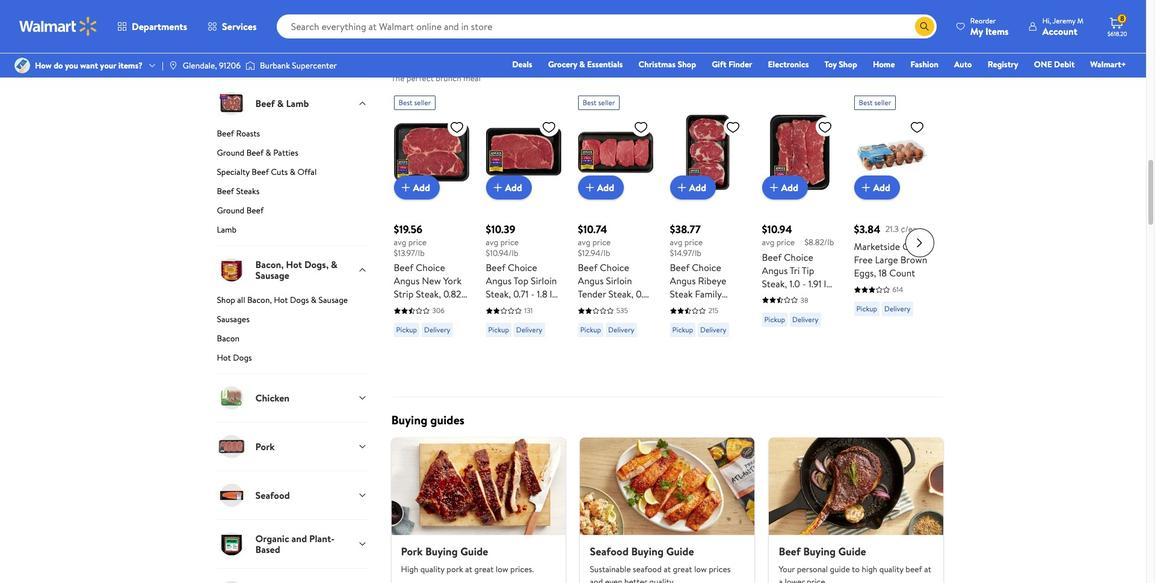 Task type: describe. For each thing, give the bounding box(es) containing it.
add button for beef choice angus top sirloin steak, 0.71 - 1.8 lb tray image
[[486, 176, 532, 200]]

lamb inside dropdown button
[[286, 97, 309, 110]]

marketside
[[854, 240, 900, 254]]

shop right toy at top right
[[839, 58, 857, 70]]

christmas shop
[[639, 58, 696, 70]]

best for $19.56
[[399, 98, 413, 108]]

Search search field
[[277, 14, 937, 39]]

steak, inside $19.56 avg price $13.97/lb beef choice angus new york strip steak, 0.82 - 1.57 lb tray
[[416, 288, 441, 301]]

ground for ground beef & patties
[[217, 147, 244, 159]]

- inside $10.74 avg price $12.94/lb beef choice angus sirloin tender steak, 0.6 - 1.62 lb tray
[[578, 301, 582, 314]]

306
[[432, 306, 445, 316]]

 image for glendale, 91206
[[168, 61, 178, 70]]

electronics link
[[763, 58, 814, 71]]

quality inside beef buying guide your personal guide to high quality beef at a lower price.
[[880, 564, 904, 576]]

m
[[1078, 15, 1084, 26]]

meal
[[463, 72, 481, 84]]

seller for $19.56
[[414, 98, 431, 108]]

better
[[625, 577, 647, 584]]

1.57
[[394, 301, 409, 314]]

ground for ground beef
[[217, 205, 244, 217]]

 image for burbank supercenter
[[246, 60, 255, 72]]

& inside dropdown button
[[277, 97, 284, 110]]

21.3
[[886, 223, 899, 235]]

shop now link
[[645, 15, 690, 30]]

¢/ea
[[901, 223, 917, 235]]

lamb link
[[217, 224, 367, 246]]

glendale,
[[183, 60, 217, 72]]

debit
[[1054, 58, 1075, 70]]

& right cuts
[[290, 166, 295, 178]]

seller for $10.74
[[598, 98, 615, 108]]

do
[[54, 60, 63, 72]]

angus inside beef choice angus tri tip steak, 1.0 - 1.91 lb tray
[[762, 264, 788, 277]]

toy shop link
[[819, 58, 863, 71]]

categories
[[217, 49, 274, 65]]

tray inside '$10.39 avg price $10.94/lb beef choice angus top sirloin steak, 0.71 - 1.8 lb tray'
[[486, 301, 503, 314]]

angus for $10.74
[[578, 275, 604, 288]]

account
[[1043, 24, 1078, 38]]

- inside $19.56 avg price $13.97/lb beef choice angus new york strip steak, 0.82 - 1.57 lb tray
[[464, 288, 467, 301]]

beef
[[906, 564, 922, 576]]

beef inside $10.74 avg price $12.94/lb beef choice angus sirloin tender steak, 0.6 - 1.62 lb tray
[[578, 261, 598, 275]]

$38.77
[[670, 222, 701, 237]]

add to favorites list, beef choice angus tri tip steak, 1.0 - 1.91 lb tray image
[[818, 120, 833, 135]]

buying guides
[[391, 412, 465, 428]]

count
[[890, 267, 916, 280]]

chicken
[[255, 392, 290, 405]]

choice for $38.77
[[692, 261, 721, 275]]

beef choice angus sirloin tender steak, 0.6 - 1.62 lb tray image
[[578, 115, 653, 190]]

add button for beef choice angus ribeye steak family pack, 2.26 - 3.15 lb tray image
[[670, 176, 716, 200]]

gift
[[712, 58, 727, 70]]

quality.
[[649, 577, 675, 584]]

great inside seafood buying guide sustainable seafood at great low prices and even better quality.
[[673, 564, 692, 576]]

pork buying guide high quality pork at great low prices.
[[401, 544, 534, 576]]

$14.97/lb
[[670, 247, 702, 259]]

gift finder link
[[707, 58, 758, 71]]

services
[[222, 20, 257, 33]]

0.71
[[513, 288, 529, 301]]

614
[[893, 285, 903, 295]]

christmas shop link
[[633, 58, 702, 71]]

Walmart Site-Wide search field
[[277, 14, 937, 39]]

price for $19.56
[[408, 237, 427, 249]]

steak, inside '$10.39 avg price $10.94/lb beef choice angus top sirloin steak, 0.71 - 1.8 lb tray'
[[486, 288, 511, 301]]

& left "patties"
[[266, 147, 271, 159]]

product group containing $3.84
[[854, 91, 929, 392]]

& up sausages link
[[311, 294, 317, 307]]

turkey image
[[217, 579, 246, 584]]

now
[[671, 15, 690, 30]]

bacon, inside bacon, hot dogs, & sausage
[[255, 258, 284, 271]]

$12.94/lb
[[578, 247, 610, 259]]

top
[[514, 275, 529, 288]]

best seller for $19.56
[[399, 98, 431, 108]]

family
[[695, 288, 722, 301]]

add to favorites list, marketside cage-free large brown eggs, 18 count image
[[910, 120, 925, 135]]

departments
[[132, 20, 187, 33]]

at inside beef buying guide your personal guide to high quality beef at a lower price.
[[924, 564, 932, 576]]

add to cart image for beef choice angus tri tip steak, 1.0 - 1.91 lb tray 'image'
[[767, 181, 781, 195]]

beef inside '$10.39 avg price $10.94/lb beef choice angus top sirloin steak, 0.71 - 1.8 lb tray'
[[486, 261, 506, 275]]

beef inside dropdown button
[[255, 97, 275, 110]]

one debit link
[[1029, 58, 1080, 71]]

beef choice angus new york strip steak, 0.82 - 1.57 lb tray image
[[394, 115, 469, 190]]

fashion
[[911, 58, 939, 70]]

price.
[[807, 577, 827, 584]]

add to cart image for beef choice angus top sirloin steak, 0.71 - 1.8 lb tray image
[[491, 181, 505, 195]]

$10.39 avg price $10.94/lb beef choice angus top sirloin steak, 0.71 - 1.8 lb tray
[[486, 222, 557, 314]]

product group containing $38.77
[[670, 91, 745, 392]]

add button for beef choice angus tri tip steak, 1.0 - 1.91 lb tray 'image'
[[762, 176, 808, 200]]

seafood buying guide list item
[[573, 438, 762, 584]]

specialty
[[217, 166, 250, 178]]

buying for beef
[[803, 544, 836, 559]]

1 vertical spatial dogs
[[233, 352, 252, 364]]

delivery down 215
[[701, 325, 727, 335]]

sausages link
[[217, 314, 367, 331]]

home
[[873, 58, 895, 70]]

beef inside specialty beef cuts & offal link
[[252, 166, 269, 178]]

prices.
[[510, 564, 534, 576]]

specialty beef cuts & offal
[[217, 166, 317, 178]]

$10.94 avg price
[[762, 222, 795, 249]]

beef inside ground beef link
[[247, 205, 264, 217]]

3.15
[[720, 301, 735, 314]]

8
[[1120, 13, 1125, 24]]

avg for $10.74
[[578, 237, 591, 249]]

steak, inside $10.74 avg price $12.94/lb beef choice angus sirloin tender steak, 0.6 - 1.62 lb tray
[[609, 288, 634, 301]]

a feast for 6, under $30 image
[[401, 0, 934, 34]]

angus for $19.56
[[394, 275, 420, 288]]

steaks
[[236, 186, 260, 198]]

bacon link
[[217, 333, 367, 350]]

finder
[[729, 58, 753, 70]]

dogs,
[[304, 258, 329, 271]]

lb inside '$10.39 avg price $10.94/lb beef choice angus top sirloin steak, 0.71 - 1.8 lb tray'
[[550, 288, 557, 301]]

seafood for seafood
[[255, 489, 290, 503]]

shop left now
[[645, 15, 668, 30]]

18
[[879, 267, 887, 280]]

steak, inside beef choice angus tri tip steak, 1.0 - 1.91 lb tray
[[762, 277, 787, 291]]

add for add to cart image associated with beef choice angus tri tip steak, 1.0 - 1.91 lb tray 'image'
[[781, 181, 799, 194]]

cuts
[[271, 166, 288, 178]]

add to favorites list, beef choice angus new york strip steak, 0.82 - 1.57 lb tray image
[[450, 120, 464, 135]]

beef choice angus tri tip steak, 1.0 - 1.91 lb tray image
[[762, 115, 837, 190]]

want
[[80, 60, 98, 72]]

beef roasts
[[217, 128, 260, 140]]

tray inside beef choice angus tri tip steak, 1.0 - 1.91 lb tray
[[762, 291, 779, 304]]

price for $10.74
[[593, 237, 611, 249]]

bacon, inside shop all bacon, hot dogs & sausage link
[[247, 294, 272, 307]]

new
[[422, 275, 441, 288]]

to
[[852, 564, 860, 576]]

reorder my items
[[971, 15, 1009, 38]]

guide
[[830, 564, 850, 576]]

avg for $10.39
[[486, 237, 498, 249]]

guide for beef buying guide
[[839, 544, 866, 559]]

beef buying guide your personal guide to high quality beef at a lower price.
[[779, 544, 932, 584]]

lower
[[785, 577, 805, 584]]

tray inside $19.56 avg price $13.97/lb beef choice angus new york strip steak, 0.82 - 1.57 lb tray
[[421, 301, 438, 314]]

free
[[854, 254, 873, 267]]

91206
[[219, 60, 241, 72]]

add to cart image for marketside cage-free large brown eggs, 18 count 'image' in the top of the page
[[859, 181, 873, 195]]

0.82
[[444, 288, 461, 301]]

beef inside $19.56 avg price $13.97/lb beef choice angus new york strip steak, 0.82 - 1.57 lb tray
[[394, 261, 414, 275]]

seafood button
[[217, 471, 367, 520]]

next slide for product carousel list image
[[905, 228, 934, 257]]

beef steaks
[[217, 186, 260, 198]]

pork for pork buying guide high quality pork at great low prices.
[[401, 544, 423, 559]]

delivery down 535
[[608, 325, 635, 335]]

1 vertical spatial hot
[[274, 294, 288, 307]]

$618.20
[[1108, 29, 1128, 38]]

bacon, hot dogs, & sausage button
[[217, 246, 367, 294]]

sausages
[[217, 314, 250, 326]]

beef inside beef roasts link
[[217, 128, 234, 140]]

product group containing $10.74
[[578, 91, 653, 392]]

shop all bacon, hot dogs & sausage link
[[217, 294, 367, 311]]

grocery
[[548, 58, 577, 70]]

add for add to cart image corresponding to beef choice angus sirloin tender steak, 0.6 - 1.62 lb tray image
[[597, 181, 614, 194]]

$13.97/lb
[[394, 247, 425, 259]]

the
[[391, 72, 405, 84]]



Task type: vqa. For each thing, say whether or not it's contained in the screenshot.
Only within the $329.00 group
no



Task type: locate. For each thing, give the bounding box(es) containing it.
hot left dogs,
[[286, 258, 302, 271]]

2 horizontal spatial best
[[859, 98, 873, 108]]

lb inside $10.74 avg price $12.94/lb beef choice angus sirloin tender steak, 0.6 - 1.62 lb tray
[[602, 301, 609, 314]]

$10.39
[[486, 222, 516, 237]]

steak
[[670, 288, 693, 301]]

ground up specialty
[[217, 147, 244, 159]]

- inside beef choice angus tri tip steak, 1.0 - 1.91 lb tray
[[803, 277, 806, 291]]

3 add from the left
[[597, 181, 614, 194]]

0 horizontal spatial pork
[[255, 441, 275, 454]]

0 horizontal spatial great
[[475, 564, 494, 576]]

lb right 1.8
[[550, 288, 557, 301]]

angus inside '$10.39 avg price $10.94/lb beef choice angus top sirloin steak, 0.71 - 1.8 lb tray'
[[486, 275, 512, 288]]

$10.74
[[578, 222, 607, 237]]

0 vertical spatial seafood
[[255, 489, 290, 503]]

at inside seafood buying guide sustainable seafood at great low prices and even better quality.
[[664, 564, 671, 576]]

2 horizontal spatial seller
[[875, 98, 891, 108]]

price up tri
[[777, 237, 795, 249]]

$3.84 21.3 ¢/ea marketside cage- free large brown eggs, 18 count
[[854, 222, 928, 280]]

angus up pack,
[[670, 275, 696, 288]]

$10.94
[[762, 222, 792, 237]]

quality inside pork buying guide high quality pork at great low prices.
[[420, 564, 445, 576]]

lb right 1.91
[[824, 277, 832, 291]]

holiday
[[391, 55, 431, 71]]

add up "21.3"
[[873, 181, 891, 194]]

avg for $10.94
[[762, 237, 775, 249]]

1 horizontal spatial sausage
[[319, 294, 348, 307]]

best
[[399, 98, 413, 108], [583, 98, 597, 108], [859, 98, 873, 108]]

seller down perfect
[[414, 98, 431, 108]]

0.6
[[636, 288, 649, 301]]

|
[[162, 60, 164, 72]]

delivery down 614
[[885, 304, 911, 314]]

0 horizontal spatial guide
[[461, 544, 488, 559]]

1 best seller from the left
[[399, 98, 431, 108]]

1 horizontal spatial at
[[664, 564, 671, 576]]

0 horizontal spatial sirloin
[[531, 275, 557, 288]]

0 horizontal spatial sausage
[[255, 269, 289, 282]]

items?
[[118, 60, 143, 72]]

2 horizontal spatial at
[[924, 564, 932, 576]]

essentials
[[587, 58, 623, 70]]

guide up quality.
[[666, 544, 694, 559]]

at right pork
[[465, 564, 472, 576]]

best down home link
[[859, 98, 873, 108]]

$10.74 avg price $12.94/lb beef choice angus sirloin tender steak, 0.6 - 1.62 lb tray
[[578, 222, 649, 314]]

best down the
[[399, 98, 413, 108]]

2 low from the left
[[694, 564, 707, 576]]

shop
[[645, 15, 668, 30], [678, 58, 696, 70], [839, 58, 857, 70], [217, 294, 235, 307]]

ribeye
[[698, 275, 727, 288]]

& inside holiday steak & eggs the perfect brunch meal
[[465, 55, 473, 71]]

1 at from the left
[[465, 564, 472, 576]]

brunch
[[436, 72, 461, 84]]

cage-
[[903, 240, 928, 254]]

great up quality.
[[673, 564, 692, 576]]

product group containing $10.94
[[762, 91, 837, 392]]

delivery down 38 on the right bottom of the page
[[793, 315, 819, 325]]

add button for marketside cage-free large brown eggs, 18 count 'image' in the top of the page
[[854, 176, 900, 200]]

2 horizontal spatial best seller
[[859, 98, 891, 108]]

low left prices.
[[496, 564, 508, 576]]

deals link
[[507, 58, 538, 71]]

angus inside $19.56 avg price $13.97/lb beef choice angus new york strip steak, 0.82 - 1.57 lb tray
[[394, 275, 420, 288]]

choice inside '$10.39 avg price $10.94/lb beef choice angus top sirloin steak, 0.71 - 1.8 lb tray'
[[508, 261, 537, 275]]

add to cart image for beef choice angus sirloin tender steak, 0.6 - 1.62 lb tray image
[[583, 181, 597, 195]]

lamb
[[286, 97, 309, 110], [217, 224, 237, 236]]

high
[[862, 564, 878, 576]]

0 vertical spatial pork
[[255, 441, 275, 454]]

steak, up 306
[[416, 288, 441, 301]]

best seller down essentials
[[583, 98, 615, 108]]

0 horizontal spatial low
[[496, 564, 508, 576]]

4 price from the left
[[685, 237, 703, 249]]

one debit
[[1034, 58, 1075, 70]]

6 product group from the left
[[854, 91, 929, 392]]

add for beef choice angus ribeye steak family pack, 2.26 - 3.15 lb tray image add to cart image
[[689, 181, 707, 194]]

sausage inside bacon, hot dogs, & sausage
[[255, 269, 289, 282]]

3 add to cart image from the left
[[675, 181, 689, 195]]

guide
[[461, 544, 488, 559], [666, 544, 694, 559], [839, 544, 866, 559]]

1 great from the left
[[475, 564, 494, 576]]

avg inside $10.74 avg price $12.94/lb beef choice angus sirloin tender steak, 0.6 - 1.62 lb tray
[[578, 237, 591, 249]]

choice inside $10.74 avg price $12.94/lb beef choice angus sirloin tender steak, 0.6 - 1.62 lb tray
[[600, 261, 629, 275]]

guide inside seafood buying guide sustainable seafood at great low prices and even better quality.
[[666, 544, 694, 559]]

choice for $10.39
[[508, 261, 537, 275]]

steak, left 0.71
[[486, 288, 511, 301]]

dogs up sausages link
[[290, 294, 309, 307]]

at up quality.
[[664, 564, 671, 576]]

1 price from the left
[[408, 237, 427, 249]]

5 price from the left
[[777, 237, 795, 249]]

hi, jeremy m account
[[1043, 15, 1084, 38]]

3 product group from the left
[[578, 91, 653, 392]]

- inside the $38.77 avg price $14.97/lb beef choice angus ribeye steak family pack, 2.26 - 3.15 lb tray
[[714, 301, 718, 314]]

2 guide from the left
[[666, 544, 694, 559]]

steak, left 1.0
[[762, 277, 787, 291]]

sirloin inside $10.74 avg price $12.94/lb beef choice angus sirloin tender steak, 0.6 - 1.62 lb tray
[[606, 275, 632, 288]]

price
[[408, 237, 427, 249], [500, 237, 519, 249], [593, 237, 611, 249], [685, 237, 703, 249], [777, 237, 795, 249]]

 image right |
[[168, 61, 178, 70]]

best seller for $3.84
[[859, 98, 891, 108]]

low inside pork buying guide high quality pork at great low prices.
[[496, 564, 508, 576]]

& right dogs,
[[331, 258, 338, 271]]

tray inside $10.74 avg price $12.94/lb beef choice angus sirloin tender steak, 0.6 - 1.62 lb tray
[[611, 301, 628, 314]]

0 horizontal spatial at
[[465, 564, 472, 576]]

shop right christmas
[[678, 58, 696, 70]]

sirloin right the top
[[531, 275, 557, 288]]

buying for seafood
[[631, 544, 664, 559]]

beef down $12.94/lb
[[578, 261, 598, 275]]

3 at from the left
[[924, 564, 932, 576]]

add button for beef choice angus new york strip steak, 0.82 - 1.57 lb tray image
[[394, 176, 440, 200]]

2 horizontal spatial guide
[[839, 544, 866, 559]]

0 vertical spatial lamb
[[286, 97, 309, 110]]

0 vertical spatial and
[[292, 533, 307, 546]]

1 vertical spatial bacon,
[[247, 294, 272, 307]]

great inside pork buying guide high quality pork at great low prices.
[[475, 564, 494, 576]]

toy
[[825, 58, 837, 70]]

price up ribeye
[[685, 237, 703, 249]]

sausage
[[255, 269, 289, 282], [319, 294, 348, 307]]

beef down the $10.94 avg price
[[762, 251, 782, 264]]

5 add button from the left
[[762, 176, 808, 200]]

beef down $13.97/lb
[[394, 261, 414, 275]]

2 price from the left
[[500, 237, 519, 249]]

beef inside the $38.77 avg price $14.97/lb beef choice angus ribeye steak family pack, 2.26 - 3.15 lb tray
[[670, 261, 690, 275]]

2 seller from the left
[[598, 98, 615, 108]]

& up meal
[[465, 55, 473, 71]]

guides
[[430, 412, 465, 428]]

price up the tender
[[593, 237, 611, 249]]

price inside the $38.77 avg price $14.97/lb beef choice angus ribeye steak family pack, 2.26 - 3.15 lb tray
[[685, 237, 703, 249]]

beef inside beef buying guide your personal guide to high quality beef at a lower price.
[[779, 544, 801, 559]]

departments button
[[107, 12, 197, 41]]

add to favorites list, beef choice angus sirloin tender steak, 0.6 - 1.62 lb tray image
[[634, 120, 648, 135]]

seller down home
[[875, 98, 891, 108]]

avg for $38.77
[[670, 237, 683, 249]]

add button up '$10.39'
[[486, 176, 532, 200]]

1 avg from the left
[[394, 237, 406, 249]]

1 horizontal spatial best seller
[[583, 98, 615, 108]]

glendale, 91206
[[183, 60, 241, 72]]

2 best seller from the left
[[583, 98, 615, 108]]

choice down $12.94/lb
[[600, 261, 629, 275]]

add button up $10.94 on the right top of page
[[762, 176, 808, 200]]

0 horizontal spatial best seller
[[399, 98, 431, 108]]

choice for $10.74
[[600, 261, 629, 275]]

angus inside the $38.77 avg price $14.97/lb beef choice angus ribeye steak family pack, 2.26 - 3.15 lb tray
[[670, 275, 696, 288]]

 image right 91206
[[246, 60, 255, 72]]

patties
[[273, 147, 298, 159]]

price inside $10.74 avg price $12.94/lb beef choice angus sirloin tender steak, 0.6 - 1.62 lb tray
[[593, 237, 611, 249]]

steak, up 535
[[609, 288, 634, 301]]

price up new
[[408, 237, 427, 249]]

ground beef link
[[217, 205, 367, 222]]

ground down beef steaks
[[217, 205, 244, 217]]

2 ground from the top
[[217, 205, 244, 217]]

pork button
[[217, 423, 367, 471]]

registry link
[[983, 58, 1024, 71]]

1 seller from the left
[[414, 98, 431, 108]]

lb right 1.62
[[602, 301, 609, 314]]

product group containing $19.56
[[394, 91, 469, 392]]

0 horizontal spatial seafood
[[255, 489, 290, 503]]

pork buying guide list item
[[384, 438, 573, 584]]

eggs,
[[854, 267, 876, 280]]

seafood buying guide sustainable seafood at great low prices and even better quality.
[[590, 544, 731, 584]]

1 product group from the left
[[394, 91, 469, 392]]

1 horizontal spatial sirloin
[[606, 275, 632, 288]]

2 at from the left
[[664, 564, 671, 576]]

2 add to cart image from the left
[[859, 181, 873, 195]]

shop now
[[645, 15, 690, 30]]

1 quality from the left
[[420, 564, 445, 576]]

choice down $10.94/lb
[[508, 261, 537, 275]]

york
[[443, 275, 462, 288]]

best seller for $10.74
[[583, 98, 615, 108]]

avg inside '$10.39 avg price $10.94/lb beef choice angus top sirloin steak, 0.71 - 1.8 lb tray'
[[486, 237, 498, 249]]

1 add to cart image from the left
[[399, 181, 413, 195]]

2 avg from the left
[[486, 237, 498, 249]]

sirloin inside '$10.39 avg price $10.94/lb beef choice angus top sirloin steak, 0.71 - 1.8 lb tray'
[[531, 275, 557, 288]]

add to cart image up '$10.39'
[[491, 181, 505, 195]]

bacon, down lamb link
[[255, 258, 284, 271]]

best for $10.74
[[583, 98, 597, 108]]

- inside '$10.39 avg price $10.94/lb beef choice angus top sirloin steak, 0.71 - 1.8 lb tray'
[[531, 288, 535, 301]]

add to cart image up $10.94 on the right top of page
[[767, 181, 781, 195]]

your
[[100, 60, 116, 72]]

 image for how do you want your items?
[[14, 58, 30, 73]]

1 horizontal spatial pork
[[401, 544, 423, 559]]

beef choice angus ribeye steak family pack, 2.26 - 3.15 lb tray image
[[670, 115, 745, 190]]

angus for $38.77
[[670, 275, 696, 288]]

2 add button from the left
[[486, 176, 532, 200]]

beef up roasts
[[255, 97, 275, 110]]

low inside seafood buying guide sustainable seafood at great low prices and even better quality.
[[694, 564, 707, 576]]

lb inside the $38.77 avg price $14.97/lb beef choice angus ribeye steak family pack, 2.26 - 3.15 lb tray
[[737, 301, 745, 314]]

38
[[801, 295, 809, 306]]

sausage down dogs,
[[319, 294, 348, 307]]

1 vertical spatial ground
[[217, 205, 244, 217]]

high
[[401, 564, 418, 576]]

4 avg from the left
[[670, 237, 683, 249]]

4 add to cart image from the left
[[767, 181, 781, 195]]

5 add from the left
[[781, 181, 799, 194]]

angus up 1.62
[[578, 275, 604, 288]]

guide for seafood buying guide
[[666, 544, 694, 559]]

guide inside beef buying guide your personal guide to high quality beef at a lower price.
[[839, 544, 866, 559]]

buying inside pork buying guide high quality pork at great low prices.
[[425, 544, 458, 559]]

price for $10.94
[[777, 237, 795, 249]]

1 vertical spatial pork
[[401, 544, 423, 559]]

auto link
[[949, 58, 978, 71]]

2 horizontal spatial  image
[[246, 60, 255, 72]]

offal
[[298, 166, 317, 178]]

angus left the top
[[486, 275, 512, 288]]

marketside cage-free large brown eggs, 18 count image
[[854, 115, 929, 190]]

tray down steak
[[670, 314, 687, 328]]

tip
[[802, 264, 815, 277]]

angus
[[762, 264, 788, 277], [394, 275, 420, 288], [486, 275, 512, 288], [578, 275, 604, 288], [670, 275, 696, 288]]

at inside pork buying guide high quality pork at great low prices.
[[465, 564, 472, 576]]

seafood inside seafood buying guide sustainable seafood at great low prices and even better quality.
[[590, 544, 629, 559]]

- left 1.62
[[578, 301, 582, 314]]

1 vertical spatial and
[[590, 577, 603, 584]]

beef buying guide list item
[[762, 438, 951, 584]]

- left 1.8
[[531, 288, 535, 301]]

you
[[65, 60, 78, 72]]

choice down the $14.97/lb
[[692, 261, 721, 275]]

0 vertical spatial bacon,
[[255, 258, 284, 271]]

seafood inside dropdown button
[[255, 489, 290, 503]]

1 horizontal spatial great
[[673, 564, 692, 576]]

beef choice angus top sirloin steak, 0.71 - 1.8 lb tray image
[[486, 115, 561, 190]]

1 horizontal spatial low
[[694, 564, 707, 576]]

beef down roasts
[[247, 147, 264, 159]]

choice for $19.56
[[416, 261, 445, 275]]

3 add button from the left
[[578, 176, 624, 200]]

home link
[[868, 58, 901, 71]]

add button up $3.84
[[854, 176, 900, 200]]

tray inside the $38.77 avg price $14.97/lb beef choice angus ribeye steak family pack, 2.26 - 3.15 lb tray
[[670, 314, 687, 328]]

0 horizontal spatial lamb
[[217, 224, 237, 236]]

0 vertical spatial ground
[[217, 147, 244, 159]]

price inside the $10.94 avg price
[[777, 237, 795, 249]]

3 best from the left
[[859, 98, 873, 108]]

1 add from the left
[[413, 181, 430, 194]]

2 vertical spatial hot
[[217, 352, 231, 364]]

tender
[[578, 288, 606, 301]]

product group containing $10.39
[[486, 91, 561, 392]]

all
[[237, 294, 245, 307]]

list
[[384, 438, 951, 584]]

2 best from the left
[[583, 98, 597, 108]]

price inside '$10.39 avg price $10.94/lb beef choice angus top sirloin steak, 0.71 - 1.8 lb tray'
[[500, 237, 519, 249]]

1 sirloin from the left
[[531, 275, 557, 288]]

shop all bacon, hot dogs & sausage
[[217, 294, 348, 307]]

1 horizontal spatial seller
[[598, 98, 615, 108]]

6 add from the left
[[873, 181, 891, 194]]

add to cart image up $3.84
[[859, 181, 873, 195]]

1 add to cart image from the left
[[491, 181, 505, 195]]

3 avg from the left
[[578, 237, 591, 249]]

angus left tri
[[762, 264, 788, 277]]

add to cart image for beef choice angus ribeye steak family pack, 2.26 - 3.15 lb tray image
[[675, 181, 689, 195]]

buying inside seafood buying guide sustainable seafood at great low prices and even better quality.
[[631, 544, 664, 559]]

& right grocery
[[579, 58, 585, 70]]

seller for $3.84
[[875, 98, 891, 108]]

1 low from the left
[[496, 564, 508, 576]]

burbank
[[260, 60, 290, 72]]

add button for beef choice angus sirloin tender steak, 0.6 - 1.62 lb tray image
[[578, 176, 624, 200]]

grocery & essentials link
[[543, 58, 628, 71]]

buying left guides
[[391, 412, 428, 428]]

add button up the '$10.74'
[[578, 176, 624, 200]]

3 seller from the left
[[875, 98, 891, 108]]

how do you want your items?
[[35, 60, 143, 72]]

add button up "$38.77" at the right of page
[[670, 176, 716, 200]]

- right 1.0
[[803, 277, 806, 291]]

choice
[[784, 251, 814, 264], [416, 261, 445, 275], [508, 261, 537, 275], [600, 261, 629, 275], [692, 261, 721, 275]]

guide for pork buying guide
[[461, 544, 488, 559]]

1 add button from the left
[[394, 176, 440, 200]]

1 best from the left
[[399, 98, 413, 108]]

quality
[[420, 564, 445, 576], [880, 564, 904, 576]]

2.26
[[694, 301, 712, 314]]

add button up $19.56
[[394, 176, 440, 200]]

delivery down 306
[[424, 325, 450, 335]]

ground
[[217, 147, 244, 159], [217, 205, 244, 217]]

1 horizontal spatial add to cart image
[[859, 181, 873, 195]]

price for $38.77
[[685, 237, 703, 249]]

seafood
[[633, 564, 662, 576]]

beef inside beef steaks 'link'
[[217, 186, 234, 198]]

choice inside beef choice angus tri tip steak, 1.0 - 1.91 lb tray
[[784, 251, 814, 264]]

1 horizontal spatial guide
[[666, 544, 694, 559]]

5 avg from the left
[[762, 237, 775, 249]]

buying for pork
[[425, 544, 458, 559]]

3 guide from the left
[[839, 544, 866, 559]]

avg for $19.56
[[394, 237, 406, 249]]

guide up to
[[839, 544, 866, 559]]

4 add from the left
[[689, 181, 707, 194]]

4 add button from the left
[[670, 176, 716, 200]]

list containing pork buying guide
[[384, 438, 951, 584]]

2 quality from the left
[[880, 564, 904, 576]]

avg inside the $38.77 avg price $14.97/lb beef choice angus ribeye steak family pack, 2.26 - 3.15 lb tray
[[670, 237, 683, 249]]

$3.84
[[854, 222, 881, 237]]

0 horizontal spatial seller
[[414, 98, 431, 108]]

buying inside beef buying guide your personal guide to high quality beef at a lower price.
[[803, 544, 836, 559]]

pork down chicken
[[255, 441, 275, 454]]

2 sirloin from the left
[[606, 275, 632, 288]]

tray left 1.0
[[762, 291, 779, 304]]

sirloin
[[531, 275, 557, 288], [606, 275, 632, 288]]

beef down specialty
[[217, 186, 234, 198]]

3 price from the left
[[593, 237, 611, 249]]

0 horizontal spatial and
[[292, 533, 307, 546]]

1 horizontal spatial  image
[[168, 61, 178, 70]]

delivery down 131
[[516, 325, 543, 335]]

add to cart image up "$38.77" at the right of page
[[675, 181, 689, 195]]

1 horizontal spatial dogs
[[290, 294, 309, 307]]

2 add to cart image from the left
[[583, 181, 597, 195]]

 image left how
[[14, 58, 30, 73]]

& up beef roasts link
[[277, 97, 284, 110]]

buying up pork
[[425, 544, 458, 559]]

1 horizontal spatial quality
[[880, 564, 904, 576]]

at right beef
[[924, 564, 932, 576]]

1 horizontal spatial seafood
[[590, 544, 629, 559]]

angus inside $10.74 avg price $12.94/lb beef choice angus sirloin tender steak, 0.6 - 1.62 lb tray
[[578, 275, 604, 288]]

best for $3.84
[[859, 98, 873, 108]]

seafood up the organic
[[255, 489, 290, 503]]

seller down essentials
[[598, 98, 615, 108]]

christmas
[[639, 58, 676, 70]]

steak
[[434, 55, 462, 71]]

lamb up beef roasts link
[[286, 97, 309, 110]]

price inside $19.56 avg price $13.97/lb beef choice angus new york strip steak, 0.82 - 1.57 lb tray
[[408, 237, 427, 249]]

beef & lamb
[[255, 97, 309, 110]]

0 horizontal spatial dogs
[[233, 352, 252, 364]]

guide inside pork buying guide high quality pork at great low prices.
[[461, 544, 488, 559]]

add
[[413, 181, 430, 194], [505, 181, 522, 194], [597, 181, 614, 194], [689, 181, 707, 194], [781, 181, 799, 194], [873, 181, 891, 194]]

- left 3.15
[[714, 301, 718, 314]]

tray left 0.6
[[611, 301, 628, 314]]

seafood for seafood buying guide sustainable seafood at great low prices and even better quality.
[[590, 544, 629, 559]]

1 horizontal spatial best
[[583, 98, 597, 108]]

low left prices
[[694, 564, 707, 576]]

5 product group from the left
[[762, 91, 837, 392]]

hot inside bacon, hot dogs, & sausage
[[286, 258, 302, 271]]

lb inside beef choice angus tri tip steak, 1.0 - 1.91 lb tray
[[824, 277, 832, 291]]

0 vertical spatial hot
[[286, 258, 302, 271]]

beef up your
[[779, 544, 801, 559]]

avg
[[394, 237, 406, 249], [486, 237, 498, 249], [578, 237, 591, 249], [670, 237, 683, 249], [762, 237, 775, 249]]

based
[[255, 544, 280, 557]]

tray down new
[[421, 301, 438, 314]]

0 horizontal spatial best
[[399, 98, 413, 108]]

add for marketside cage-free large brown eggs, 18 count 'image' in the top of the page's add to cart icon
[[873, 181, 891, 194]]

lb inside $19.56 avg price $13.97/lb beef choice angus new york strip steak, 0.82 - 1.57 lb tray
[[411, 301, 419, 314]]

reorder
[[971, 15, 996, 26]]

choice inside $19.56 avg price $13.97/lb beef choice angus new york strip steak, 0.82 - 1.57 lb tray
[[416, 261, 445, 275]]

price for $10.39
[[500, 237, 519, 249]]

1.91
[[809, 277, 822, 291]]

bacon
[[217, 333, 240, 345]]

beef down $10.94/lb
[[486, 261, 506, 275]]

add to cart image
[[491, 181, 505, 195], [859, 181, 873, 195]]

hot down bacon on the left of page
[[217, 352, 231, 364]]

brown
[[901, 254, 927, 267]]

shop left all
[[217, 294, 235, 307]]

2 product group from the left
[[486, 91, 561, 392]]

buying up personal
[[803, 544, 836, 559]]

lb
[[824, 277, 832, 291], [550, 288, 557, 301], [411, 301, 419, 314], [602, 301, 609, 314], [737, 301, 745, 314]]

 image
[[14, 58, 30, 73], [246, 60, 255, 72], [168, 61, 178, 70]]

0 vertical spatial sausage
[[255, 269, 289, 282]]

0 vertical spatial dogs
[[290, 294, 309, 307]]

1 horizontal spatial and
[[590, 577, 603, 584]]

guide up pork
[[461, 544, 488, 559]]

add to favorites list, beef choice angus ribeye steak family pack, 2.26 - 3.15 lb tray image
[[726, 120, 740, 135]]

1 vertical spatial lamb
[[217, 224, 237, 236]]

beef inside the ground beef & patties link
[[247, 147, 264, 159]]

1 ground from the top
[[217, 147, 244, 159]]

dogs down bacon on the left of page
[[233, 352, 252, 364]]

beef inside beef choice angus tri tip steak, 1.0 - 1.91 lb tray
[[762, 251, 782, 264]]

1 guide from the left
[[461, 544, 488, 559]]

2 great from the left
[[673, 564, 692, 576]]

best seller down home
[[859, 98, 891, 108]]

0 horizontal spatial quality
[[420, 564, 445, 576]]

pork
[[447, 564, 463, 576]]

beef left roasts
[[217, 128, 234, 140]]

1.62
[[584, 301, 599, 314]]

hot dogs link
[[217, 352, 367, 374]]

&
[[465, 55, 473, 71], [579, 58, 585, 70], [277, 97, 284, 110], [266, 147, 271, 159], [290, 166, 295, 178], [331, 258, 338, 271], [311, 294, 317, 307]]

choice down $8.82/lb
[[784, 251, 814, 264]]

how
[[35, 60, 52, 72]]

pork inside pork buying guide high quality pork at great low prices.
[[401, 544, 423, 559]]

1 vertical spatial sausage
[[319, 294, 348, 307]]

0 horizontal spatial add to cart image
[[491, 181, 505, 195]]

2 add from the left
[[505, 181, 522, 194]]

fashion link
[[905, 58, 944, 71]]

add to cart image
[[399, 181, 413, 195], [583, 181, 597, 195], [675, 181, 689, 195], [767, 181, 781, 195]]

pickup
[[857, 304, 877, 314], [765, 315, 785, 325], [396, 325, 417, 335], [488, 325, 509, 335], [580, 325, 601, 335], [672, 325, 693, 335]]

& inside bacon, hot dogs, & sausage
[[331, 258, 338, 271]]

pork for pork
[[255, 441, 275, 454]]

1 horizontal spatial lamb
[[286, 97, 309, 110]]

add to cart image for beef choice angus new york strip steak, 0.82 - 1.57 lb tray image
[[399, 181, 413, 195]]

avg inside the $10.94 avg price
[[762, 237, 775, 249]]

add for add to cart image associated with beef choice angus new york strip steak, 0.82 - 1.57 lb tray image
[[413, 181, 430, 194]]

walmart image
[[19, 17, 97, 36]]

4 product group from the left
[[670, 91, 745, 392]]

and inside organic and plant- based
[[292, 533, 307, 546]]

plant-
[[309, 533, 335, 546]]

add to favorites list, beef choice angus top sirloin steak, 0.71 - 1.8 lb tray image
[[542, 120, 556, 135]]

burbank supercenter
[[260, 60, 337, 72]]

1 vertical spatial seafood
[[590, 544, 629, 559]]

choice inside the $38.77 avg price $14.97/lb beef choice angus ribeye steak family pack, 2.26 - 3.15 lb tray
[[692, 261, 721, 275]]

seafood up sustainable
[[590, 544, 629, 559]]

pork inside dropdown button
[[255, 441, 275, 454]]

add up $10.94 on the right top of page
[[781, 181, 799, 194]]

best down grocery & essentials link
[[583, 98, 597, 108]]

and inside seafood buying guide sustainable seafood at great low prices and even better quality.
[[590, 577, 603, 584]]

add for add to cart icon associated with beef choice angus top sirloin steak, 0.71 - 1.8 lb tray image
[[505, 181, 522, 194]]

6 add button from the left
[[854, 176, 900, 200]]

product group
[[394, 91, 469, 392], [486, 91, 561, 392], [578, 91, 653, 392], [670, 91, 745, 392], [762, 91, 837, 392], [854, 91, 929, 392]]

and
[[292, 533, 307, 546], [590, 577, 603, 584]]

angus for $10.39
[[486, 275, 512, 288]]

0 horizontal spatial  image
[[14, 58, 30, 73]]

search icon image
[[920, 22, 930, 31]]

$19.56
[[394, 222, 423, 237]]

buying
[[391, 412, 428, 428], [425, 544, 458, 559], [631, 544, 664, 559], [803, 544, 836, 559]]

3 best seller from the left
[[859, 98, 891, 108]]

bacon, right all
[[247, 294, 272, 307]]

avg inside $19.56 avg price $13.97/lb beef choice angus new york strip steak, 0.82 - 1.57 lb tray
[[394, 237, 406, 249]]

electronics
[[768, 58, 809, 70]]



